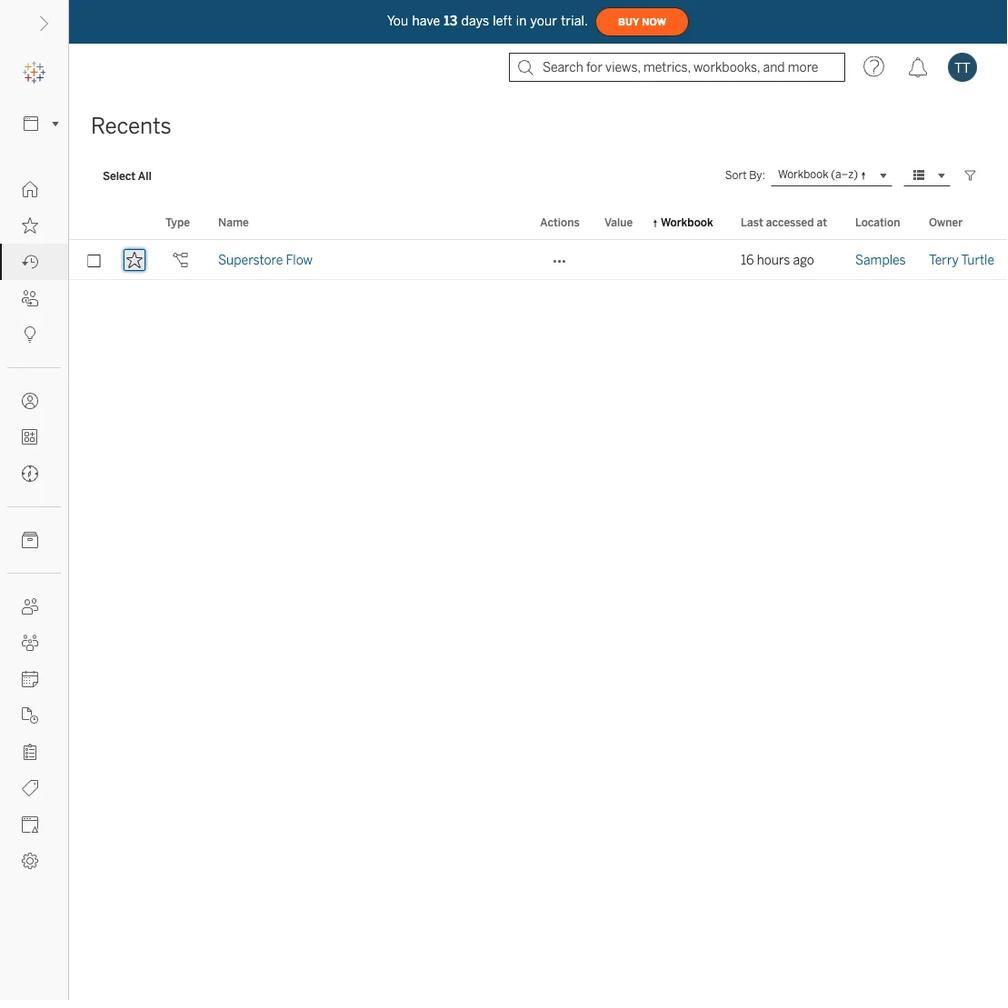 Task type: locate. For each thing, give the bounding box(es) containing it.
buy now
[[618, 16, 666, 28]]

type
[[165, 215, 190, 229]]

1 vertical spatial workbook
[[661, 215, 713, 229]]

workbook for workbook
[[661, 215, 713, 229]]

navigation panel element
[[0, 55, 68, 879]]

13
[[444, 13, 458, 28]]

superstore
[[218, 252, 283, 267]]

row
[[69, 240, 1007, 280]]

have
[[412, 13, 440, 28]]

grid containing superstore flow
[[69, 205, 1007, 1000]]

turtle
[[962, 252, 995, 267]]

cell
[[594, 240, 650, 280], [650, 240, 730, 280]]

Search for views, metrics, workbooks, and more text field
[[509, 53, 846, 82]]

superstore flow
[[218, 252, 313, 267]]

accessed
[[766, 215, 814, 229]]

0 horizontal spatial workbook
[[661, 215, 713, 229]]

1 horizontal spatial workbook
[[778, 168, 829, 181]]

row containing superstore flow
[[69, 240, 1007, 280]]

workbook left (a–z) on the top right of page
[[778, 168, 829, 181]]

buy
[[618, 16, 639, 28]]

days
[[461, 13, 489, 28]]

workbook for workbook (a–z)
[[778, 168, 829, 181]]

owner
[[929, 215, 963, 229]]

0 vertical spatial workbook
[[778, 168, 829, 181]]

workbook left last
[[661, 215, 713, 229]]

now
[[642, 16, 666, 28]]

cell down the value
[[594, 240, 650, 280]]

last
[[741, 215, 763, 229]]

last accessed at
[[741, 215, 827, 229]]

terry turtle link
[[929, 240, 995, 280]]

select all button
[[91, 165, 163, 186]]

main navigation. press the up and down arrow keys to access links. element
[[0, 171, 68, 879]]

you
[[387, 13, 409, 28]]

cell left 16
[[650, 240, 730, 280]]

workbook
[[778, 168, 829, 181], [661, 215, 713, 229]]

grid
[[69, 205, 1007, 1000]]

(a–z)
[[831, 168, 858, 181]]

ago
[[793, 252, 815, 267]]

workbook inside popup button
[[778, 168, 829, 181]]



Task type: describe. For each thing, give the bounding box(es) containing it.
2 cell from the left
[[650, 240, 730, 280]]

superstore flow link
[[218, 240, 313, 280]]

buy now button
[[596, 7, 689, 36]]

list view image
[[911, 167, 927, 184]]

actions
[[540, 215, 580, 229]]

terry
[[929, 252, 959, 267]]

flow image
[[172, 252, 189, 268]]

name
[[218, 215, 249, 229]]

by:
[[749, 169, 765, 182]]

select all
[[103, 169, 152, 182]]

16
[[741, 252, 754, 267]]

you have 13 days left in your trial.
[[387, 13, 588, 28]]

in
[[516, 13, 527, 28]]

select
[[103, 169, 136, 182]]

samples
[[856, 252, 906, 267]]

recents
[[91, 113, 172, 139]]

sort
[[725, 169, 747, 182]]

value
[[605, 215, 633, 229]]

samples link
[[856, 240, 906, 280]]

all
[[138, 169, 152, 182]]

location
[[856, 215, 901, 229]]

workbook (a–z)
[[778, 168, 858, 181]]

flow
[[286, 252, 313, 267]]

hours
[[757, 252, 790, 267]]

workbook (a–z) button
[[771, 165, 893, 186]]

1 cell from the left
[[594, 240, 650, 280]]

your
[[531, 13, 557, 28]]

trial.
[[561, 13, 588, 28]]

sort by:
[[725, 169, 765, 182]]

at
[[817, 215, 827, 229]]

16 hours ago
[[741, 252, 815, 267]]

terry turtle
[[929, 252, 995, 267]]

left
[[493, 13, 513, 28]]



Task type: vqa. For each thing, say whether or not it's contained in the screenshot.
The 105,709
no



